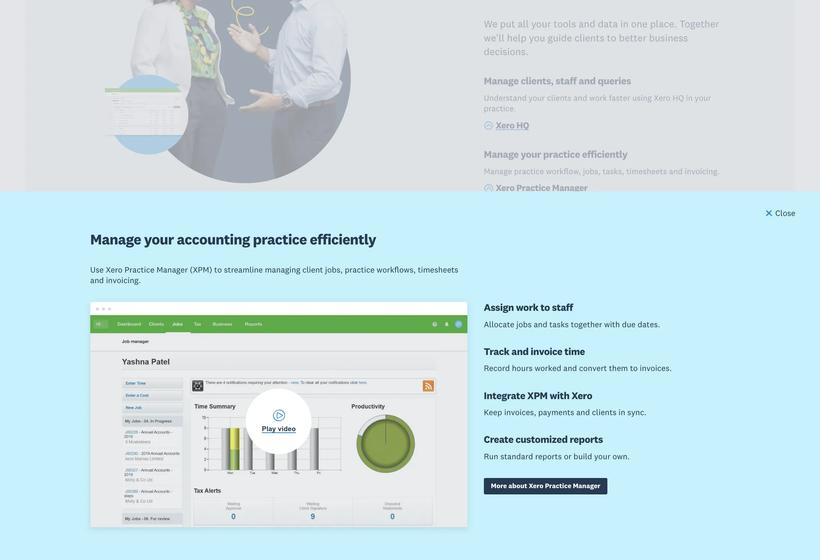 Task type: vqa. For each thing, say whether or not it's contained in the screenshot.
"Manager" in the USE XERO PRACTICE MANAGER (XPM) TO STREAMLINE MANAGING CLIENT JOBS, PRACTICE WORKFLOWS, TIMESHEETS AND INVOICING.
yes



Task type: locate. For each thing, give the bounding box(es) containing it.
to right (xpm)
[[214, 265, 222, 275]]

put
[[500, 17, 515, 30]]

2 vertical spatial with
[[160, 444, 179, 457]]

software up "xero is accounting software for your business clients. and it's free to run your own practice on xero."
[[188, 488, 228, 500]]

0 vertical spatial reports
[[570, 434, 603, 446]]

0 vertical spatial in
[[621, 17, 629, 30]]

staff
[[556, 75, 577, 87], [552, 302, 573, 314]]

with up payments
[[550, 390, 570, 402]]

2 vertical spatial business
[[137, 532, 173, 544]]

1 horizontal spatial invoicing.
[[685, 166, 720, 177]]

1 vertical spatial business
[[224, 505, 256, 516]]

managing
[[265, 265, 301, 275]]

2 vertical spatial clients
[[592, 408, 617, 418]]

0 horizontal spatial jobs,
[[325, 265, 343, 275]]

most
[[90, 458, 113, 471]]

clients.
[[258, 505, 285, 516]]

we collaborate with you so you and your team get the most out of xero.
[[90, 444, 330, 471]]

work up jobs at the right bottom
[[516, 302, 539, 314]]

2 horizontal spatial you
[[529, 32, 545, 44]]

one
[[631, 17, 648, 30], [118, 488, 134, 500]]

xero. inside we collaborate with you so you and your team get the most out of xero.
[[144, 458, 167, 471]]

2 vertical spatial manager
[[573, 482, 601, 491]]

staff right clients,
[[556, 75, 577, 87]]

business
[[649, 32, 688, 44], [224, 505, 256, 516], [137, 532, 173, 544]]

efficiently
[[582, 148, 628, 161], [310, 230, 376, 249]]

1 vertical spatial software
[[159, 505, 191, 516]]

or
[[564, 452, 572, 462]]

we for we put all your tools and data in one place. together we'll help you guide clients to better business decisions.
[[484, 17, 498, 30]]

1 vertical spatial one
[[118, 488, 134, 500]]

1 vertical spatial timesheets
[[418, 265, 459, 275]]

manager left (xpm)
[[157, 265, 188, 275]]

xero. right on
[[193, 516, 212, 527]]

collaborate
[[106, 444, 157, 457]]

timesheets
[[627, 166, 667, 177], [418, 265, 459, 275]]

hours
[[512, 363, 533, 374]]

1 horizontal spatial jobs,
[[583, 166, 601, 177]]

1 horizontal spatial efficiently
[[582, 148, 628, 161]]

in
[[621, 17, 629, 30], [686, 93, 693, 103], [619, 408, 626, 418]]

0 vertical spatial timesheets
[[627, 166, 667, 177]]

manager inside use xero practice manager (xpm) to streamline managing client jobs, practice workflows, timesheets and invoicing.
[[157, 265, 188, 275]]

manage
[[484, 75, 519, 87], [484, 148, 519, 161], [484, 166, 512, 177], [90, 230, 141, 249]]

1 vertical spatial with
[[550, 390, 570, 402]]

to
[[607, 32, 617, 44], [214, 265, 222, 275], [541, 302, 550, 314], [630, 363, 638, 374], [90, 516, 98, 527]]

invoicing. inside use xero practice manager (xpm) to streamline managing client jobs, practice workflows, timesheets and invoicing.
[[106, 275, 141, 286]]

you left so
[[182, 444, 198, 457]]

0 horizontal spatial efficiently
[[310, 230, 376, 249]]

practice left on
[[150, 516, 180, 527]]

manage your accounting practice efficiently
[[90, 230, 376, 249]]

0 horizontal spatial one
[[118, 488, 134, 500]]

xpm
[[528, 390, 548, 402]]

0 horizontal spatial with
[[160, 444, 179, 457]]

better collaboration image
[[418, 320, 730, 561]]

together
[[571, 319, 602, 330]]

with inside we collaborate with you so you and your team get the most out of xero.
[[160, 444, 179, 457]]

manager down 'build'
[[573, 482, 601, 491]]

we up we'll at the top right
[[484, 17, 498, 30]]

0 horizontal spatial work
[[516, 302, 539, 314]]

to down "data"
[[607, 32, 617, 44]]

1 vertical spatial accounting
[[136, 488, 186, 500]]

0 vertical spatial manager
[[552, 182, 588, 194]]

software
[[188, 488, 228, 500], [159, 505, 191, 516]]

for
[[193, 505, 203, 516], [123, 532, 135, 544]]

them
[[609, 363, 628, 374]]

manager down workflow,
[[552, 182, 588, 194]]

with left so
[[160, 444, 179, 457]]

practice left workflows,
[[345, 265, 375, 275]]

0 vertical spatial xero.
[[144, 458, 167, 471]]

1 vertical spatial for
[[123, 532, 135, 544]]

clients down "data"
[[575, 32, 605, 44]]

1 vertical spatial xero.
[[193, 516, 212, 527]]

we inside we put all your tools and data in one place. together we'll help you guide clients to better business decisions.
[[484, 17, 498, 30]]

1 vertical spatial in
[[686, 93, 693, 103]]

staff inside manage your accounting practice efficiently region
[[552, 302, 573, 314]]

clients down "manage clients, staff and queries"
[[547, 93, 572, 103]]

work
[[590, 93, 607, 103], [516, 302, 539, 314]]

it's
[[303, 505, 315, 516]]

to right them on the bottom of page
[[630, 363, 638, 374]]

record hours worked and convert them to invoices.
[[484, 363, 672, 374]]

in inside region
[[619, 408, 626, 418]]

use xero practice manager (xpm) to streamline managing client jobs, practice workflows, timesheets and invoicing.
[[90, 265, 459, 286]]

0 vertical spatial practice
[[517, 182, 551, 194]]

help
[[507, 32, 527, 44]]

manage practice workflow, jobs, tasks, timesheets and invoicing.
[[484, 166, 720, 177]]

1 horizontal spatial work
[[590, 93, 607, 103]]

0 vertical spatial we
[[484, 17, 498, 30]]

2 vertical spatial practice
[[545, 482, 572, 491]]

manager
[[552, 182, 588, 194], [157, 265, 188, 275], [573, 482, 601, 491]]

xero hq button
[[484, 119, 529, 133]]

client
[[303, 265, 323, 275]]

0 horizontal spatial you
[[182, 444, 198, 457]]

1 vertical spatial efficiently
[[310, 230, 376, 249]]

xero practice manager
[[496, 182, 588, 194]]

on
[[182, 516, 191, 527]]

0 vertical spatial clients
[[575, 32, 605, 44]]

manager inside more about xero practice manager "link"
[[573, 482, 601, 491]]

we
[[484, 17, 498, 30], [90, 444, 104, 457]]

workflows,
[[377, 265, 416, 275]]

assign
[[484, 302, 514, 314]]

you right "help"
[[529, 32, 545, 44]]

reports up 'build'
[[570, 434, 603, 446]]

all-
[[90, 488, 106, 500]]

invoices,
[[504, 408, 537, 418]]

staff up tasks
[[552, 302, 573, 314]]

xero. right of
[[144, 458, 167, 471]]

0 horizontal spatial we
[[90, 444, 104, 457]]

1 horizontal spatial we
[[484, 17, 498, 30]]

you right so
[[213, 444, 229, 457]]

manager inside xero practice manager button
[[552, 182, 588, 194]]

close button
[[765, 208, 796, 220]]

and
[[579, 17, 596, 30], [579, 75, 596, 87], [574, 93, 588, 103], [669, 166, 683, 177], [90, 275, 104, 286], [534, 319, 548, 330], [512, 346, 529, 358], [564, 363, 577, 374], [577, 408, 590, 418], [232, 444, 248, 457]]

2 horizontal spatial with
[[605, 319, 620, 330]]

for inside button
[[123, 532, 135, 544]]

practice
[[517, 182, 551, 194], [125, 265, 155, 275], [545, 482, 572, 491]]

xero.
[[144, 458, 167, 471], [193, 516, 212, 527]]

integrate xpm with xero
[[484, 390, 593, 402]]

invoice
[[531, 346, 563, 358]]

0 vertical spatial work
[[590, 93, 607, 103]]

place.
[[650, 17, 677, 30]]

manage inside region
[[90, 230, 141, 249]]

business down place.
[[649, 32, 688, 44]]

track
[[484, 346, 510, 358]]

1 horizontal spatial one
[[631, 17, 648, 30]]

hq right using
[[673, 93, 684, 103]]

practice up workflow,
[[543, 148, 580, 161]]

get
[[298, 444, 313, 457]]

your
[[532, 17, 551, 30], [529, 93, 545, 103], [695, 93, 711, 103], [521, 148, 541, 161], [144, 230, 174, 249], [251, 444, 271, 457], [595, 452, 611, 462], [205, 505, 222, 516], [114, 516, 131, 527]]

1 vertical spatial invoicing.
[[106, 275, 141, 286]]

reports down create customized reports
[[535, 452, 562, 462]]

1 horizontal spatial for
[[193, 505, 203, 516]]

invoicing.
[[685, 166, 720, 177], [106, 275, 141, 286]]

accounting
[[177, 230, 250, 249], [136, 488, 186, 500], [117, 505, 157, 516]]

accounting inside region
[[177, 230, 250, 249]]

in inside understand your clients and work faster using xero hq in your practice.
[[686, 93, 693, 103]]

1 vertical spatial hq
[[517, 120, 529, 131]]

faster
[[609, 93, 631, 103]]

0 horizontal spatial invoicing.
[[106, 275, 141, 286]]

1 vertical spatial work
[[516, 302, 539, 314]]

0 horizontal spatial timesheets
[[418, 265, 459, 275]]

sync.
[[628, 408, 647, 418]]

0 vertical spatial with
[[605, 319, 620, 330]]

business left clients.
[[224, 505, 256, 516]]

0 vertical spatial invoicing.
[[685, 166, 720, 177]]

play
[[262, 426, 276, 433]]

clients inside understand your clients and work faster using xero hq in your practice.
[[547, 93, 572, 103]]

xero. inside "xero is accounting software for your business clients. and it's free to run your own practice on xero."
[[193, 516, 212, 527]]

dates.
[[638, 319, 661, 330]]

use
[[90, 265, 104, 275]]

you
[[529, 32, 545, 44], [182, 444, 198, 457], [213, 444, 229, 457]]

we inside we collaborate with you so you and your team get the most out of xero.
[[90, 444, 104, 457]]

0 horizontal spatial hq
[[517, 120, 529, 131]]

work left faster at right top
[[590, 93, 607, 103]]

xero practice manager button
[[484, 182, 588, 196]]

accounting inside "xero is accounting software for your business clients. and it's free to run your own practice on xero."
[[117, 505, 157, 516]]

0 vertical spatial hq
[[673, 93, 684, 103]]

reports
[[570, 434, 603, 446], [535, 452, 562, 462]]

1 vertical spatial jobs,
[[325, 265, 343, 275]]

jobs, left tasks,
[[583, 166, 601, 177]]

0 vertical spatial software
[[188, 488, 228, 500]]

2 horizontal spatial business
[[649, 32, 688, 44]]

jobs, right client
[[325, 265, 343, 275]]

1 vertical spatial we
[[90, 444, 104, 457]]

xero inside button
[[496, 182, 515, 194]]

1 vertical spatial manager
[[157, 265, 188, 275]]

software up on
[[159, 505, 191, 516]]

0 horizontal spatial for
[[123, 532, 135, 544]]

practice
[[543, 148, 580, 161], [514, 166, 544, 177], [253, 230, 307, 249], [345, 265, 375, 275], [150, 516, 180, 527]]

xero
[[654, 93, 671, 103], [496, 120, 515, 131], [496, 182, 515, 194], [106, 265, 123, 275], [572, 390, 593, 402], [529, 482, 544, 491], [90, 505, 107, 516], [102, 532, 121, 544]]

understand
[[484, 93, 527, 103]]

1 horizontal spatial reports
[[570, 434, 603, 446]]

manage for manage clients, staff and queries
[[484, 75, 519, 87]]

to inside "xero is accounting software for your business clients. and it's free to run your own practice on xero."
[[90, 516, 98, 527]]

2 vertical spatial accounting
[[117, 505, 157, 516]]

0 horizontal spatial reports
[[535, 452, 562, 462]]

xero hq
[[496, 120, 529, 131]]

with left due
[[605, 319, 620, 330]]

0 vertical spatial accounting
[[177, 230, 250, 249]]

0 horizontal spatial business
[[137, 532, 173, 544]]

one right 'all-'
[[118, 488, 134, 500]]

centralized working image
[[90, 0, 402, 243]]

1 horizontal spatial xero.
[[193, 516, 212, 527]]

with for integrate xpm with xero
[[550, 390, 570, 402]]

jobs,
[[583, 166, 601, 177], [325, 265, 343, 275]]

1 vertical spatial clients
[[547, 93, 572, 103]]

to inside use xero practice manager (xpm) to streamline managing client jobs, practice workflows, timesheets and invoicing.
[[214, 265, 222, 275]]

data
[[598, 17, 618, 30]]

1 vertical spatial practice
[[125, 265, 155, 275]]

hq inside button
[[517, 120, 529, 131]]

workflow,
[[546, 166, 581, 177]]

0 vertical spatial business
[[649, 32, 688, 44]]

and inside we put all your tools and data in one place. together we'll help you guide clients to better business decisions.
[[579, 17, 596, 30]]

we up most
[[90, 444, 104, 457]]

1 vertical spatial staff
[[552, 302, 573, 314]]

2 vertical spatial in
[[619, 408, 626, 418]]

0 vertical spatial for
[[193, 505, 203, 516]]

to left the 'run'
[[90, 516, 98, 527]]

0 horizontal spatial xero.
[[144, 458, 167, 471]]

better
[[619, 32, 647, 44]]

1 vertical spatial reports
[[535, 452, 562, 462]]

clients left sync.
[[592, 408, 617, 418]]

your inside we put all your tools and data in one place. together we'll help you guide clients to better business decisions.
[[532, 17, 551, 30]]

1 horizontal spatial hq
[[673, 93, 684, 103]]

1 horizontal spatial with
[[550, 390, 570, 402]]

clients
[[575, 32, 605, 44], [547, 93, 572, 103], [592, 408, 617, 418]]

practice up managing
[[253, 230, 307, 249]]

work inside understand your clients and work faster using xero hq in your practice.
[[590, 93, 607, 103]]

understand your clients and work faster using xero hq in your practice.
[[484, 93, 711, 114]]

1 horizontal spatial business
[[224, 505, 256, 516]]

worked
[[535, 363, 562, 374]]

0 vertical spatial jobs,
[[583, 166, 601, 177]]

one up better
[[631, 17, 648, 30]]

hq down 'understand'
[[517, 120, 529, 131]]

business down own
[[137, 532, 173, 544]]

0 vertical spatial one
[[631, 17, 648, 30]]



Task type: describe. For each thing, give the bounding box(es) containing it.
queries
[[598, 75, 631, 87]]

clients inside manage your accounting practice efficiently region
[[592, 408, 617, 418]]

play video
[[262, 426, 296, 433]]

play video button
[[90, 316, 468, 528]]

business inside we put all your tools and data in one place. together we'll help you guide clients to better business decisions.
[[649, 32, 688, 44]]

manage for manage your accounting practice efficiently
[[90, 230, 141, 249]]

and inside we collaborate with you so you and your team get the most out of xero.
[[232, 444, 248, 457]]

(xpm)
[[190, 265, 212, 275]]

invoices.
[[640, 363, 672, 374]]

hq inside understand your clients and work faster using xero hq in your practice.
[[673, 93, 684, 103]]

to inside we put all your tools and data in one place. together we'll help you guide clients to better business decisions.
[[607, 32, 617, 44]]

xero is accounting software for your business clients. and it's free to run your own practice on xero.
[[90, 505, 331, 527]]

due
[[622, 319, 636, 330]]

practice inside button
[[517, 182, 551, 194]]

and
[[287, 505, 301, 516]]

build
[[574, 452, 592, 462]]

clients,
[[521, 75, 554, 87]]

assign work to staff
[[484, 302, 573, 314]]

in inside we put all your tools and data in one place. together we'll help you guide clients to better business decisions.
[[621, 17, 629, 30]]

about
[[509, 482, 528, 491]]

keep invoices, payments and clients in sync.
[[484, 408, 647, 418]]

practice inside use xero practice manager (xpm) to streamline managing client jobs, practice workflows, timesheets and invoicing.
[[345, 265, 375, 275]]

more
[[491, 482, 507, 491]]

we put all your tools and data in one place. together we'll help you guide clients to better business decisions.
[[484, 17, 719, 58]]

so
[[200, 444, 210, 457]]

xero for business
[[102, 532, 173, 544]]

integrate
[[484, 390, 526, 402]]

we'll
[[484, 32, 505, 44]]

xero for business button
[[90, 532, 173, 546]]

timesheets inside use xero practice manager (xpm) to streamline managing client jobs, practice workflows, timesheets and invoicing.
[[418, 265, 459, 275]]

more about xero practice manager link
[[484, 479, 608, 495]]

manage clients, staff and queries
[[484, 75, 631, 87]]

reports for customized
[[570, 434, 603, 446]]

run
[[100, 516, 112, 527]]

accounting for software
[[117, 505, 157, 516]]

allocate
[[484, 319, 515, 330]]

practice.
[[484, 103, 516, 114]]

record
[[484, 363, 510, 374]]

xero inside "link"
[[529, 482, 544, 491]]

for inside "xero is accounting software for your business clients. and it's free to run your own practice on xero."
[[193, 505, 203, 516]]

tasks,
[[603, 166, 625, 177]]

practice inside use xero practice manager (xpm) to streamline managing client jobs, practice workflows, timesheets and invoicing.
[[125, 265, 155, 275]]

out
[[115, 458, 130, 471]]

create customized reports
[[484, 434, 603, 446]]

streamline
[[224, 265, 263, 275]]

xero inside "xero is accounting software for your business clients. and it's free to run your own practice on xero."
[[90, 505, 107, 516]]

collaboration
[[145, 404, 264, 428]]

the
[[315, 444, 330, 457]]

free
[[317, 505, 331, 516]]

0 vertical spatial efficiently
[[582, 148, 628, 161]]

run
[[484, 452, 499, 462]]

manage for manage practice workflow, jobs, tasks, timesheets and invoicing.
[[484, 166, 512, 177]]

run standard reports or build your own.
[[484, 452, 630, 462]]

track and invoice time
[[484, 346, 585, 358]]

jobs, inside use xero practice manager (xpm) to streamline managing client jobs, practice workflows, timesheets and invoicing.
[[325, 265, 343, 275]]

xero inside use xero practice manager (xpm) to streamline managing client jobs, practice workflows, timesheets and invoicing.
[[106, 265, 123, 275]]

accounting for practice
[[177, 230, 250, 249]]

practice inside "xero is accounting software for your business clients. and it's free to run your own practice on xero."
[[150, 516, 180, 527]]

more about xero practice manager
[[491, 482, 601, 491]]

work inside manage your accounting practice efficiently region
[[516, 302, 539, 314]]

keep
[[484, 408, 502, 418]]

close
[[776, 208, 796, 218]]

practice inside "link"
[[545, 482, 572, 491]]

time
[[565, 346, 585, 358]]

jobs
[[517, 319, 532, 330]]

manage for manage your practice efficiently
[[484, 148, 519, 161]]

practice up xero practice manager button
[[514, 166, 544, 177]]

create
[[484, 434, 514, 446]]

tasks
[[550, 319, 569, 330]]

using
[[633, 93, 652, 103]]

own
[[133, 516, 148, 527]]

business inside "xero is accounting software for your business clients. and it's free to run your own practice on xero."
[[224, 505, 256, 516]]

software inside "xero is accounting software for your business clients. and it's free to run your own practice on xero."
[[159, 505, 191, 516]]

0 vertical spatial staff
[[556, 75, 577, 87]]

efficiently inside manage your accounting practice efficiently region
[[310, 230, 376, 249]]

own.
[[613, 452, 630, 462]]

customized
[[516, 434, 568, 446]]

payments
[[539, 408, 575, 418]]

your inside we collaborate with you so you and your team get the most out of xero.
[[251, 444, 271, 457]]

and inside understand your clients and work faster using xero hq in your practice.
[[574, 93, 588, 103]]

together
[[680, 17, 719, 30]]

manage your practice efficiently
[[484, 148, 628, 161]]

to up tasks
[[541, 302, 550, 314]]

one inside we put all your tools and data in one place. together we'll help you guide clients to better business decisions.
[[631, 17, 648, 30]]

with for we collaborate with you so you and your team get the most out of xero.
[[160, 444, 179, 457]]

tools
[[554, 17, 576, 30]]

and inside use xero practice manager (xpm) to streamline managing client jobs, practice workflows, timesheets and invoicing.
[[90, 275, 104, 286]]

you inside we put all your tools and data in one place. together we'll help you guide clients to better business decisions.
[[529, 32, 545, 44]]

in-
[[106, 488, 118, 500]]

standard
[[501, 452, 533, 462]]

is
[[109, 505, 115, 516]]

1 horizontal spatial timesheets
[[627, 166, 667, 177]]

we for we collaborate with you so you and your team get the most out of xero.
[[90, 444, 104, 457]]

business inside button
[[137, 532, 173, 544]]

clients inside we put all your tools and data in one place. together we'll help you guide clients to better business decisions.
[[575, 32, 605, 44]]

decisions.
[[484, 46, 529, 58]]

all-in-one accounting software
[[90, 488, 228, 500]]

xero inside understand your clients and work faster using xero hq in your practice.
[[654, 93, 671, 103]]

guide
[[548, 32, 572, 44]]

allocate jobs and tasks together with due dates.
[[484, 319, 661, 330]]

video
[[278, 426, 296, 433]]

team
[[273, 444, 296, 457]]

1 horizontal spatial you
[[213, 444, 229, 457]]

of
[[133, 458, 142, 471]]

reports for standard
[[535, 452, 562, 462]]

convert
[[579, 363, 607, 374]]

manage your accounting practice efficiently region
[[0, 159, 821, 561]]



